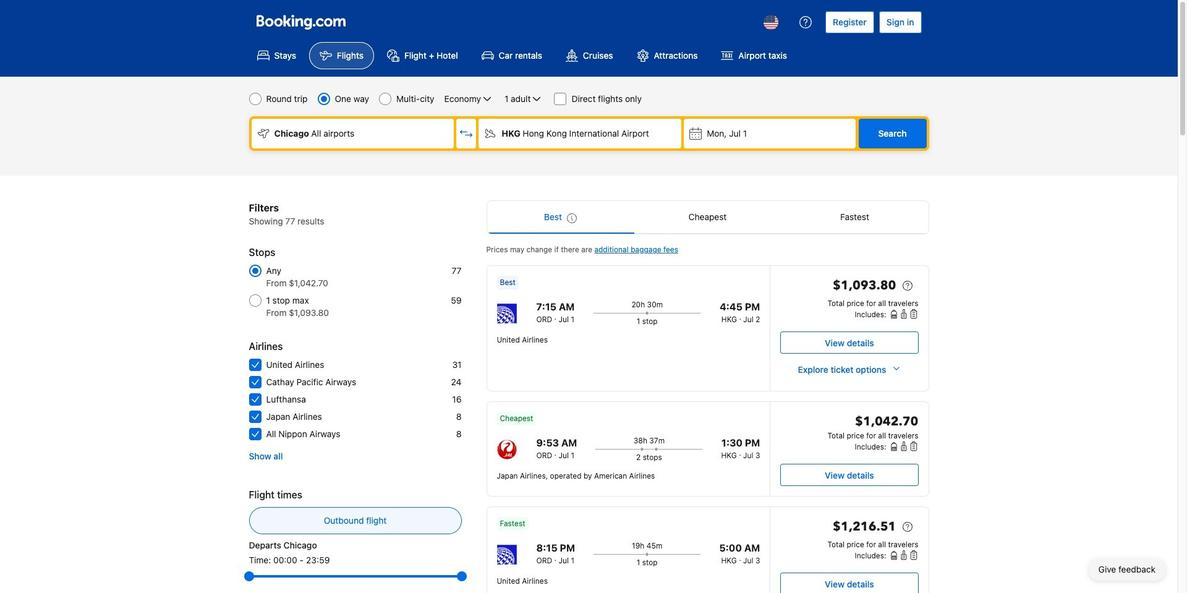 Task type: vqa. For each thing, say whether or not it's contained in the screenshot.
GROUP
yes



Task type: locate. For each thing, give the bounding box(es) containing it.
$1,216.51 region
[[781, 517, 919, 540]]

best image
[[567, 213, 577, 223]]

group
[[249, 567, 462, 587]]

tab list
[[487, 201, 929, 234]]

flights homepage image
[[256, 15, 346, 30]]



Task type: describe. For each thing, give the bounding box(es) containing it.
$1,093.80 region
[[781, 276, 919, 298]]

best image
[[567, 213, 577, 223]]



